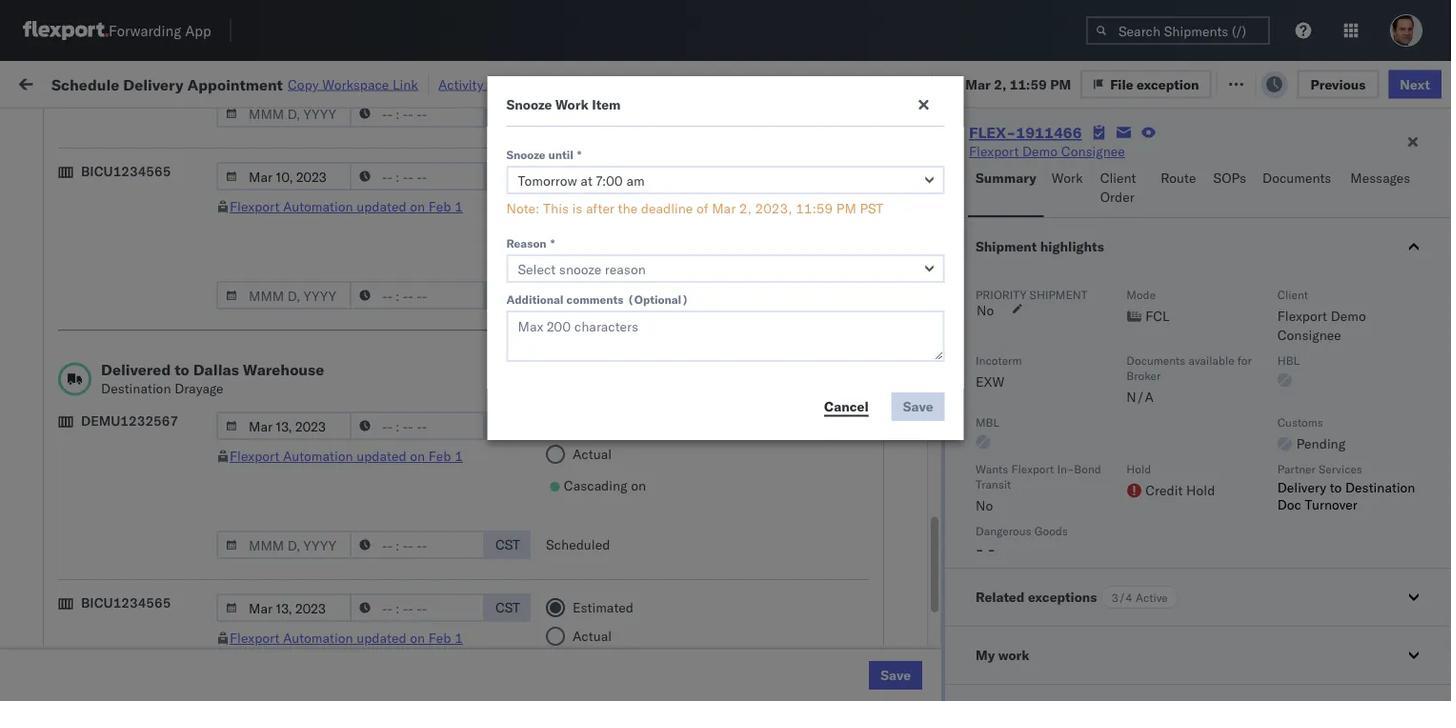Task type: vqa. For each thing, say whether or not it's contained in the screenshot.


Task type: locate. For each thing, give the bounding box(es) containing it.
1 vertical spatial hold
[[1186, 482, 1215, 499]]

0 vertical spatial mode
[[583, 156, 612, 170]]

1 vertical spatial *
[[550, 236, 555, 250]]

0 horizontal spatial on
[[870, 441, 890, 457]]

from inside schedule pickup from los angeles international airport
[[148, 346, 176, 363]]

10:00 pm pst, feb 9, 2023
[[307, 147, 479, 164]]

1 vertical spatial 1988285
[[1093, 315, 1151, 332]]

0 vertical spatial schedule pickup from los angeles, ca link
[[44, 178, 271, 216]]

demu1232567
[[81, 413, 178, 429], [1174, 566, 1271, 583]]

2 1988285 from the top
[[1093, 315, 1151, 332]]

updated for cst
[[357, 448, 406, 464]]

1 vertical spatial upload customs clearance documents button
[[44, 429, 271, 469]]

1 vertical spatial 16,
[[431, 315, 451, 332]]

1 vertical spatial for
[[1237, 353, 1252, 367]]

client inside 'button'
[[1100, 170, 1136, 186]]

2 vertical spatial flexport automation updated on feb 1 button
[[230, 630, 463, 646]]

destination left agent at the right of the page
[[811, 76, 886, 92]]

3 updated from the top
[[357, 630, 406, 646]]

0 vertical spatial products,
[[866, 273, 924, 290]]

1 vertical spatial confirm pickup from los angeles, ca link
[[44, 597, 271, 635]]

dangerous goods - -
[[976, 524, 1068, 558]]

flexport automation updated on feb 1 button down deadline
[[230, 198, 463, 215]]

pst
[[496, 105, 520, 121], [496, 168, 520, 184], [860, 200, 883, 217], [496, 287, 520, 303]]

schedule delivery appointment link
[[44, 229, 234, 248], [44, 313, 234, 332], [44, 397, 234, 416], [44, 523, 234, 542]]

clearance down ready
[[148, 137, 209, 153]]

work left the item
[[555, 96, 589, 113]]

2 otter products, llc from the top
[[831, 315, 951, 332]]

1 vertical spatial 12:30 pm pst, feb 17, 2023
[[307, 399, 488, 415]]

flex-2001714
[[1052, 357, 1151, 373], [1052, 399, 1151, 415]]

upload customs clearance documents for 12:00
[[44, 430, 209, 466]]

0 vertical spatial western
[[994, 357, 1044, 373]]

products, for schedule pickup from los angeles, ca
[[866, 273, 924, 290]]

bicu1234565 down ready
[[81, 163, 171, 180]]

0 vertical spatial flexport automation updated on feb 1 button
[[230, 198, 463, 215]]

2023
[[446, 147, 479, 164], [455, 189, 488, 206], [455, 231, 488, 248], [455, 273, 488, 290], [455, 315, 488, 332], [455, 357, 488, 373], [455, 399, 488, 415], [455, 441, 488, 457], [446, 524, 479, 541], [455, 566, 488, 583], [447, 608, 480, 625], [456, 650, 489, 667]]

4 ca from the top
[[44, 575, 62, 592]]

3 honeywell from the top
[[831, 608, 894, 625]]

fcl for 11:59 pm pst, feb 14, 2023
[[626, 189, 650, 206]]

1 upload customs clearance documents from the top
[[44, 137, 209, 172]]

4 schedule delivery appointment button from the top
[[44, 523, 234, 544]]

1 products, from the top
[[866, 273, 924, 290]]

0 vertical spatial 12:30 pm pst, feb 17, 2023
[[307, 357, 488, 373]]

2 estimated from the top
[[573, 599, 634, 616]]

Select snooze reason text field
[[506, 254, 945, 283]]

1 left note:
[[455, 198, 463, 215]]

0 vertical spatial digital
[[1048, 357, 1087, 373]]

snooze for until
[[506, 147, 545, 161]]

flexport automation updated on feb 1 button up the 7:30
[[230, 448, 463, 464]]

destination for partner services
[[1345, 479, 1415, 496]]

confirm pickup from los angeles, ca for 9:30
[[44, 598, 249, 634]]

schedule delivery appointment link for 11:59 pm pst, feb 16, 2023
[[44, 313, 234, 332]]

batch action
[[1345, 74, 1428, 91]]

order
[[1100, 189, 1134, 205]]

1 updated from the top
[[357, 198, 406, 215]]

of
[[696, 200, 708, 217]]

2 mawb1234 from the top
[[1298, 399, 1372, 415]]

schedule delivery appointment button for 11:59 pm pst, feb 16, 2023
[[44, 313, 234, 334]]

1 vertical spatial mbltest1234
[[1298, 315, 1388, 332]]

my work up "filtered by:"
[[19, 69, 104, 95]]

* right until
[[577, 147, 582, 161]]

los
[[180, 179, 201, 195], [180, 262, 201, 279], [180, 346, 201, 363], [180, 472, 201, 489], [172, 556, 193, 573], [172, 598, 193, 615]]

2 vertical spatial updated
[[357, 630, 406, 646]]

2 products, from the top
[[866, 315, 924, 332]]

snooze up note:
[[516, 156, 554, 170]]

4 schedule delivery appointment link from the top
[[44, 523, 234, 542]]

honeywell for 7:30 pm pst, feb 21, 2023
[[831, 524, 894, 541]]

1 vertical spatial estimated
[[573, 599, 634, 616]]

-- : -- -- text field for cst
[[350, 412, 485, 440]]

2 lcl from the top
[[626, 315, 649, 332]]

destination inside partner services delivery to destination doc turnover
[[1345, 479, 1415, 496]]

file down search shipments (/) text field
[[1126, 74, 1150, 91]]

confirm pickup from los angeles, ca link for 11:59 pm pst, feb 23, 2023
[[44, 555, 271, 593]]

1 vertical spatial 2001714
[[1093, 399, 1151, 415]]

automation up the 7:30
[[283, 448, 353, 464]]

hold right the credit
[[1186, 482, 1215, 499]]

2001714 down the broker
[[1093, 399, 1151, 415]]

schedule for 11:59 pm pst, feb 16, 2023's schedule pickup from los angeles, ca 'button'
[[44, 262, 100, 279]]

air right until
[[583, 147, 600, 164]]

upload customs clearance documents link down drayage
[[44, 429, 271, 467]]

ocean
[[583, 189, 622, 206], [583, 273, 622, 290], [583, 315, 622, 332], [583, 483, 622, 499], [583, 524, 622, 541], [583, 566, 622, 583], [583, 608, 622, 625], [583, 650, 622, 667]]

ca for 11:59 pm pst, feb 14, 2023
[[44, 198, 62, 214]]

upload
[[44, 137, 87, 153], [44, 430, 87, 447]]

1 llc from the top
[[927, 273, 951, 290]]

confirm inside 'button'
[[44, 649, 93, 666]]

on down 24,
[[410, 630, 425, 646]]

integration test account - western digital down exw
[[831, 399, 1087, 415]]

flex
[[1021, 156, 1043, 170]]

7:30
[[307, 524, 336, 541]]

1 horizontal spatial demu1232567
[[1174, 566, 1271, 583]]

1 schedule pickup from los angeles, ca button from the top
[[44, 178, 271, 218]]

2 scheduled from the top
[[546, 287, 610, 303]]

confirm pickup from los angeles, ca link
[[44, 555, 271, 593], [44, 597, 271, 635]]

0 vertical spatial upload customs clearance documents
[[44, 137, 209, 172]]

no
[[447, 118, 462, 132], [977, 302, 994, 319], [976, 497, 993, 514]]

schedule for schedule pickup from los angeles international airport button on the left
[[44, 346, 100, 363]]

1977428 down the credit
[[1093, 524, 1151, 541]]

1 horizontal spatial mar
[[965, 76, 991, 92]]

lcl for schedule pickup from los angeles, ca link for 11:59 pm pst, feb 16, 2023
[[626, 273, 649, 290]]

confirm for 9:30 am pst, feb 24, 2023
[[44, 598, 93, 615]]

mode right until
[[583, 156, 612, 170]]

(0)
[[330, 74, 354, 91]]

1 vertical spatial confirm pickup from los angeles, ca button
[[44, 597, 271, 637]]

0 vertical spatial automation
[[283, 198, 353, 215]]

estimated
[[573, 168, 634, 184], [573, 599, 634, 616]]

flex-1988285 down highlights
[[1052, 273, 1151, 290]]

documents inside documents available for broker n/a
[[1126, 353, 1186, 367]]

integration test account - western digital for schedule pickup from los angeles international airport
[[831, 357, 1087, 373]]

0 horizontal spatial mode
[[583, 156, 612, 170]]

16,
[[431, 273, 451, 290], [431, 315, 451, 332]]

from for 11:59 pm pst, feb 16, 2023
[[148, 262, 176, 279]]

1 horizontal spatial mode
[[1126, 287, 1156, 302]]

on left the 20, at the bottom left of page
[[410, 448, 425, 464]]

air for integration
[[583, 441, 600, 457]]

1 flex-2001714 from the top
[[1052, 357, 1151, 373]]

1 right the 20, at the bottom left of page
[[455, 448, 463, 464]]

0 horizontal spatial client
[[707, 156, 738, 170]]

0 vertical spatial confirm
[[44, 556, 93, 573]]

2 ca from the top
[[44, 282, 62, 298]]

schedule pickup from los angeles, ca button for 11:59 pm pst, feb 14, 2023
[[44, 178, 271, 218]]

0 vertical spatial bicu1234565
[[81, 163, 171, 180]]

2 honeywell from the top
[[831, 524, 894, 541]]

0 vertical spatial -- : -- -- text field
[[350, 99, 485, 128]]

flexport. image
[[23, 21, 109, 40]]

1 vertical spatial work
[[555, 96, 589, 113]]

western down exw
[[994, 399, 1044, 415]]

2 vertical spatial customs
[[91, 430, 144, 447]]

2 vertical spatial actual
[[573, 628, 612, 645]]

1 mmm d, yyyy text field from the top
[[216, 99, 352, 128]]

1 flexport automation updated on feb 1 from the top
[[230, 198, 463, 215]]

0 horizontal spatial mar
[[712, 200, 736, 217]]

2 12:00 from the top
[[307, 650, 344, 667]]

0 vertical spatial work
[[207, 74, 240, 91]]

flexport demo consignee link
[[969, 142, 1125, 161]]

1 air from the top
[[583, 147, 600, 164]]

actual
[[573, 196, 612, 213], [573, 446, 612, 463], [573, 628, 612, 645]]

schedule pickup from los angeles, ca link
[[44, 178, 271, 216], [44, 262, 271, 300], [44, 471, 271, 509]]

flexport inside 'link'
[[969, 143, 1019, 160]]

cst right 24,
[[495, 599, 520, 616]]

cst for 4th mmm d, yyyy text field from the top
[[495, 599, 520, 616]]

clearance down drayage
[[148, 430, 209, 447]]

clearance for 10:00 pm pst, feb 9, 2023
[[148, 137, 209, 153]]

client for client name
[[707, 156, 738, 170]]

2001714 up n/a
[[1093, 357, 1151, 373]]

MMM D, YYYY text field
[[216, 99, 352, 128], [216, 412, 352, 440], [216, 531, 352, 559], [216, 594, 352, 622]]

2 schedule delivery appointment link from the top
[[44, 313, 234, 332]]

flexport automation updated on feb 1 down deadline
[[230, 198, 463, 215]]

flex-1989365 button
[[1021, 142, 1155, 169], [1021, 142, 1155, 169]]

2 vertical spatial -- : -- -- text field
[[350, 531, 485, 559]]

2 vertical spatial no
[[976, 497, 993, 514]]

mmm d, yyyy text field down the warehouse at the left bottom
[[216, 412, 352, 440]]

services
[[1319, 462, 1362, 476]]

work right import
[[207, 74, 240, 91]]

mbl
[[976, 415, 999, 429]]

upload customs clearance documents down airport
[[44, 430, 209, 466]]

schedule pickup from los angeles, ca button for 11:59 pm pst, feb 16, 2023
[[44, 262, 271, 302]]

deadline button
[[297, 151, 488, 171]]

1 horizontal spatial ag
[[1017, 441, 1036, 457]]

from for 12:30 pm pst, feb 17, 2023
[[148, 346, 176, 363]]

2 vertical spatial 1
[[455, 630, 463, 646]]

1 vertical spatial schedule pickup from los angeles, ca
[[44, 262, 257, 298]]

0 vertical spatial 1911408
[[1093, 189, 1151, 206]]

flex-2001714 for schedule delivery appointment
[[1052, 399, 1151, 415]]

my work
[[19, 69, 104, 95], [976, 647, 1030, 664]]

otter products - test account
[[707, 273, 890, 290]]

my work inside button
[[976, 647, 1030, 664]]

snooze down track
[[506, 96, 552, 113]]

on
[[487, 74, 502, 91], [410, 198, 425, 215], [410, 448, 425, 464], [631, 477, 646, 494], [410, 630, 425, 646]]

link
[[392, 76, 418, 92]]

filtered
[[19, 117, 65, 133]]

flexport automation updated on feb 1 up the 7:30
[[230, 448, 463, 464]]

resize handle column header for flex id
[[1141, 148, 1164, 701]]

filtered by:
[[19, 117, 87, 133]]

1 vertical spatial upload
[[44, 430, 87, 447]]

mode down shipment highlights button
[[1126, 287, 1156, 302]]

integration test account - western digital up mbl
[[831, 357, 1087, 373]]

14,
[[431, 189, 451, 206], [431, 231, 451, 248]]

1 flxt00001977428a from the top
[[1298, 483, 1429, 499]]

destination down services
[[1345, 479, 1415, 496]]

dallas
[[193, 360, 239, 379]]

flexport automation updated on feb 1 button for pst
[[230, 198, 463, 215]]

flex-1911408 down the flex-1989365
[[1052, 189, 1151, 206]]

1 confirm pickup from los angeles, ca button from the top
[[44, 555, 271, 595]]

no down priority
[[977, 302, 994, 319]]

scheduled for bicu1234565
[[546, 287, 610, 303]]

updated down 9:30 am pst, feb 24, 2023
[[357, 630, 406, 646]]

otter down 'otter products - test account'
[[831, 315, 862, 332]]

688
[[371, 74, 396, 91]]

2 1911408 from the top
[[1093, 231, 1151, 248]]

delivery inside "confirm delivery" link
[[96, 649, 145, 666]]

related exceptions
[[976, 589, 1097, 605]]

1 horizontal spatial my work
[[976, 647, 1030, 664]]

upload customs clearance documents link for 12:00 pm pst, feb 20, 2023
[[44, 429, 271, 467]]

0 vertical spatial mbltest1234
[[1298, 273, 1388, 290]]

lcl for schedule delivery appointment link associated with 7:30 pm pst, feb 21, 2023
[[626, 524, 649, 541]]

los for 11:59 pm pst, feb 23, 2023
[[172, 556, 193, 573]]

1988285 for schedule pickup from los angeles, ca
[[1093, 273, 1151, 290]]

12:30 pm pst, feb 17, 2023 for schedule pickup from los angeles international airport
[[307, 357, 488, 373]]

1988285 up the broker
[[1093, 315, 1151, 332]]

client inside button
[[707, 156, 738, 170]]

2 17, from the top
[[431, 399, 451, 415]]

resize handle column header
[[272, 148, 295, 701], [484, 148, 507, 701], [551, 148, 574, 701], [675, 148, 697, 701], [798, 148, 821, 701], [989, 148, 1012, 701], [1141, 148, 1164, 701], [1265, 148, 1288, 701], [1402, 148, 1425, 701]]

schedule delivery appointment for 12:30
[[44, 398, 234, 414]]

3 resize handle column header from the left
[[551, 148, 574, 701]]

flexport for 1st flexport automation updated on feb 1 button from the bottom of the page
[[230, 630, 279, 646]]

3 ocean fcl from the top
[[583, 650, 650, 667]]

digital up 'in-'
[[1048, 399, 1087, 415]]

3 schedule pickup from los angeles, ca from the top
[[44, 472, 257, 508]]

los for 11:59 pm pst, feb 14, 2023
[[180, 179, 201, 195]]

mmm d, yyyy text field down the 7:30
[[216, 594, 352, 622]]

work down related
[[998, 647, 1030, 664]]

1 ca from the top
[[44, 198, 62, 214]]

1 vertical spatial llc
[[927, 315, 951, 332]]

1 vertical spatial flex-2001714
[[1052, 399, 1151, 415]]

mar right of
[[712, 200, 736, 217]]

priority
[[976, 287, 1027, 302]]

0 vertical spatial my work
[[19, 69, 104, 95]]

1 digital from the top
[[1048, 357, 1087, 373]]

-- : -- -- text field up 12:00 pm pst, feb 20, 2023
[[350, 412, 485, 440]]

cst for third mmm d, yyyy text field from the top
[[495, 536, 520, 553]]

mar
[[965, 76, 991, 92], [712, 200, 736, 217]]

angeles,
[[204, 179, 257, 195], [204, 262, 257, 279], [204, 472, 257, 489], [197, 556, 249, 573], [197, 598, 249, 615]]

0 vertical spatial confirm pickup from los angeles, ca link
[[44, 555, 271, 593]]

flex-1911408 up the 3/4 at the bottom of page
[[1052, 566, 1151, 583]]

2 horizontal spatial client
[[1277, 287, 1308, 302]]

honeywell
[[831, 483, 894, 499], [831, 524, 894, 541], [831, 608, 894, 625]]

bond
[[1074, 462, 1101, 476]]

1 vertical spatial flxt00001977428a
[[1298, 608, 1429, 625]]

0 vertical spatial 2001714
[[1093, 357, 1151, 373]]

1 vertical spatial to
[[1330, 479, 1342, 496]]

no right :
[[447, 118, 462, 132]]

am for 9:30
[[339, 608, 361, 625]]

-- : -- -- text field
[[350, 162, 485, 191], [350, 412, 485, 440], [350, 594, 485, 622]]

1 horizontal spatial my
[[976, 647, 995, 664]]

3 schedule delivery appointment button from the top
[[44, 397, 234, 418]]

2 mbltest1234 from the top
[[1298, 315, 1388, 332]]

2 flexport automation updated on feb 1 button from the top
[[230, 448, 463, 464]]

1 vertical spatial 14,
[[431, 231, 451, 248]]

1 clearance from the top
[[148, 137, 209, 153]]

0 vertical spatial schedule pickup from los angeles, ca
[[44, 179, 257, 214]]

los inside schedule pickup from los angeles international airport
[[180, 346, 201, 363]]

3 flexport automation updated on feb 1 from the top
[[230, 630, 463, 646]]

2 integration test account - on ag from the left
[[831, 441, 1036, 457]]

1911408 down 1989365
[[1093, 189, 1151, 206]]

Max 200 characters text field
[[506, 311, 945, 362]]

12:30 pm pst, feb 17, 2023 for schedule delivery appointment
[[307, 399, 488, 415]]

11:59
[[1010, 76, 1047, 92], [307, 189, 344, 206], [796, 200, 833, 217], [307, 231, 344, 248], [307, 273, 344, 290], [307, 315, 344, 332], [307, 566, 344, 583]]

upload customs clearance documents
[[44, 137, 209, 172], [44, 430, 209, 466]]

0 vertical spatial flex-1988285
[[1052, 273, 1151, 290]]

angeles, for 9:30 am pst, feb 24, 2023
[[197, 598, 249, 615]]

1911408 up the 3/4 at the bottom of page
[[1093, 566, 1151, 583]]

progress
[[297, 118, 345, 132]]

scheduled down reason *
[[546, 287, 610, 303]]

confirm pickup from los angeles, ca button
[[44, 555, 271, 595], [44, 597, 271, 637]]

0 vertical spatial flexport automation updated on feb 1
[[230, 198, 463, 215]]

2 vertical spatial flexport automation updated on feb 1
[[230, 630, 463, 646]]

2 vertical spatial flex-1977428
[[1052, 608, 1151, 625]]

-- : -- -- text field down 11:59 pm pst, feb 23, 2023
[[350, 594, 485, 622]]

automation down deadline
[[283, 198, 353, 215]]

166
[[459, 74, 483, 91]]

forwarding
[[109, 21, 181, 40]]

1 cst from the top
[[495, 536, 520, 553]]

2 vertical spatial destination
[[1345, 479, 1415, 496]]

flex-1911408 for 11:59 pm pst, feb 14, 2023
[[1052, 231, 1151, 248]]

0 vertical spatial actual
[[573, 196, 612, 213]]

upload customs clearance documents down ready
[[44, 137, 209, 172]]

consignee inside 'link'
[[1061, 143, 1125, 160]]

0 vertical spatial mmm d, yyyy text field
[[216, 162, 352, 191]]

to up drayage
[[175, 360, 189, 379]]

lululemon
[[707, 147, 770, 164]]

to inside partner services delivery to destination doc turnover
[[1330, 479, 1342, 496]]

2 updated from the top
[[357, 448, 406, 464]]

no down transit
[[976, 497, 993, 514]]

credit
[[1146, 482, 1183, 499]]

upload customs clearance documents link down ready
[[44, 136, 271, 174]]

12:00 down 9:30
[[307, 650, 344, 667]]

mmm d, yyyy text field up 9:30
[[216, 531, 352, 559]]

flex-1911466 link
[[969, 123, 1082, 142]]

my down related
[[976, 647, 995, 664]]

1 actual from the top
[[573, 196, 612, 213]]

products, for schedule delivery appointment
[[866, 315, 924, 332]]

0 horizontal spatial to
[[175, 360, 189, 379]]

1
[[455, 198, 463, 215], [455, 448, 463, 464], [455, 630, 463, 646]]

0 vertical spatial 11:59 pm pst, feb 14, 2023
[[307, 189, 488, 206]]

usa
[[774, 147, 800, 164]]

blocked,
[[233, 118, 281, 132]]

1 vertical spatial customs
[[1277, 415, 1323, 429]]

1 horizontal spatial *
[[577, 147, 582, 161]]

am down 9:30 am pst, feb 24, 2023
[[347, 650, 369, 667]]

confirm pickup from los angeles, ca button for 11:59 pm pst, feb 23, 2023
[[44, 555, 271, 595]]

0 vertical spatial 14,
[[431, 189, 451, 206]]

flex-2001714 up n/a
[[1052, 357, 1151, 373]]

workitem button
[[11, 151, 276, 171]]

ca
[[44, 198, 62, 214], [44, 282, 62, 298], [44, 491, 62, 508], [44, 575, 62, 592], [44, 617, 62, 634]]

2 upload customs clearance documents button from the top
[[44, 429, 271, 469]]

ag
[[894, 441, 912, 457], [1017, 441, 1036, 457]]

resize handle column header for workitem
[[272, 148, 295, 701]]

MMM D, YYYY text field
[[216, 162, 352, 191], [216, 281, 352, 310]]

1911408 for 11:59 pm pst, feb 23, 2023
[[1093, 566, 1151, 583]]

3 automation from the top
[[283, 630, 353, 646]]

flexport inside client flexport demo consignee incoterm exw
[[1277, 308, 1327, 324]]

-- : -- -- text field for pst
[[350, 162, 485, 191]]

1 vertical spatial -- : -- -- text field
[[350, 281, 485, 310]]

12:00 for 12:00 pm pst, feb 20, 2023
[[307, 441, 344, 457]]

air down comments
[[583, 357, 600, 373]]

otter products, llc for schedule delivery appointment
[[831, 315, 951, 332]]

flxt00001977428a down demo123
[[1298, 608, 1429, 625]]

2 flxt00001977428a from the top
[[1298, 608, 1429, 625]]

upload customs clearance documents button down ready
[[44, 136, 271, 176]]

2 14, from the top
[[431, 231, 451, 248]]

Tomorrow at 7:00 am text field
[[506, 166, 945, 194]]

7 resize handle column header from the left
[[1141, 148, 1164, 701]]

* right reason
[[550, 236, 555, 250]]

3 schedule delivery appointment link from the top
[[44, 397, 234, 416]]

workitem
[[21, 156, 71, 170]]

flexport for pst flexport automation updated on feb 1 button
[[230, 198, 279, 215]]

flex id button
[[1012, 151, 1145, 171]]

1977428 down the 3/4 at the bottom of page
[[1093, 608, 1151, 625]]

flexport inside wants flexport in-bond transit no
[[1011, 462, 1054, 476]]

am right 9:30
[[339, 608, 361, 625]]

drayage
[[174, 380, 224, 397]]

scheduled for demu1232567
[[546, 536, 610, 553]]

1 confirm pickup from los angeles, ca link from the top
[[44, 555, 271, 593]]

0 vertical spatial confirm pickup from los angeles, ca
[[44, 556, 249, 592]]

0 vertical spatial honeywell - test account
[[831, 483, 988, 499]]

1 vertical spatial bicu1234565
[[81, 595, 171, 611]]

los for 12:30 pm pst, feb 17, 2023
[[180, 346, 201, 363]]

schedule for third schedule pickup from los angeles, ca 'button' from the top
[[44, 472, 100, 489]]

1 vertical spatial 11:59 pm pst, feb 16, 2023
[[307, 315, 488, 332]]

flexport
[[969, 143, 1019, 160], [230, 198, 279, 215], [1277, 308, 1327, 324], [230, 448, 279, 464], [1011, 462, 1054, 476], [230, 630, 279, 646]]

documents down the international in the bottom left of the page
[[44, 449, 113, 466]]

my
[[19, 69, 49, 95], [976, 647, 995, 664]]

3 scheduled from the top
[[546, 536, 610, 553]]

digital
[[1048, 357, 1087, 373], [1048, 399, 1087, 415]]

1 horizontal spatial work
[[555, 96, 589, 113]]

-
[[770, 76, 778, 92], [831, 147, 839, 164], [839, 147, 847, 164], [799, 273, 808, 290], [982, 357, 991, 373], [982, 399, 991, 415], [859, 441, 867, 457], [982, 441, 991, 457], [897, 483, 905, 499], [897, 524, 905, 541], [976, 541, 984, 558], [987, 541, 996, 558], [897, 608, 905, 625]]

0 vertical spatial cst
[[495, 536, 520, 553]]

1988285
[[1093, 273, 1151, 290], [1093, 315, 1151, 332]]

customs for integration test account - on ag
[[91, 430, 144, 447]]

integration test account - western digital
[[831, 357, 1087, 373], [831, 399, 1087, 415]]

2 11:59 pm pst, feb 16, 2023 from the top
[[307, 315, 488, 332]]

pickup inside schedule pickup from los angeles international airport
[[104, 346, 145, 363]]

mmm d, yyyy text field down copy
[[216, 99, 352, 128]]

angeles
[[204, 346, 253, 363]]

air
[[583, 147, 600, 164], [583, 357, 600, 373], [583, 441, 600, 457]]

1 ocean fcl from the top
[[583, 189, 650, 206]]

schedule pickup from los angeles, ca link for 11:59 pm pst, feb 16, 2023
[[44, 262, 271, 300]]

1 12:00 from the top
[[307, 441, 344, 457]]

1 vertical spatial scheduled
[[546, 287, 610, 303]]

mawb1234 for schedule delivery appointment
[[1298, 399, 1372, 415]]

mmm d, yyyy text field down in
[[216, 162, 352, 191]]

exception
[[1153, 74, 1215, 91], [1137, 76, 1199, 92]]

2 automation from the top
[[283, 448, 353, 464]]

los for 11:59 pm pst, feb 16, 2023
[[180, 262, 201, 279]]

4 schedule delivery appointment from the top
[[44, 524, 234, 540]]

schedule inside schedule pickup from los angeles international airport
[[44, 346, 100, 363]]

2 mmm d, yyyy text field from the top
[[216, 281, 352, 310]]

shipment
[[1029, 287, 1087, 302]]

2 integration test account - western digital from the top
[[831, 399, 1087, 415]]

2 12:30 pm pst, feb 17, 2023 from the top
[[307, 399, 488, 415]]

2 vertical spatial work
[[1052, 170, 1083, 186]]

1911408 down order
[[1093, 231, 1151, 248]]

2 flex-1988285 from the top
[[1052, 315, 1151, 332]]

due mar 2, 11:59 pm
[[938, 76, 1071, 92]]

summary button
[[968, 161, 1044, 217]]

-- : -- -- text field
[[350, 99, 485, 128], [350, 281, 485, 310], [350, 531, 485, 559]]

products
[[742, 273, 796, 290]]

0 horizontal spatial demo
[[1022, 143, 1058, 160]]

1 12:30 from the top
[[307, 357, 344, 373]]

to up turnover
[[1330, 479, 1342, 496]]

2 confirm from the top
[[44, 598, 93, 615]]

on down the cancel button
[[870, 441, 890, 457]]

1 vertical spatial 17,
[[431, 399, 451, 415]]

destination down delivered
[[101, 380, 171, 397]]

updated down deadline button
[[357, 198, 406, 215]]

3 1 from the top
[[455, 630, 463, 646]]

3 honeywell - test account from the top
[[831, 608, 988, 625]]

destination inside delivered to dallas warehouse destination drayage
[[101, 380, 171, 397]]

12:00 up the 7:30
[[307, 441, 344, 457]]

1 vertical spatial mode
[[1126, 287, 1156, 302]]

1 up 12:00 am pst, feb 25, 2023 on the left bottom
[[455, 630, 463, 646]]

2 11:59 pm pst, feb 14, 2023 from the top
[[307, 231, 488, 248]]

demu1232567 down maeu1234567
[[1174, 566, 1271, 583]]

client name button
[[697, 151, 802, 171]]

2 16, from the top
[[431, 315, 451, 332]]

1 vertical spatial air
[[583, 357, 600, 373]]

4 lcl from the top
[[626, 524, 649, 541]]

1 16, from the top
[[431, 273, 451, 290]]

1 vertical spatial my work
[[976, 647, 1030, 664]]

flex-1911408 down order
[[1052, 231, 1151, 248]]

customs
[[91, 137, 144, 153], [1277, 415, 1323, 429], [91, 430, 144, 447]]

2 confirm pickup from los angeles, ca from the top
[[44, 598, 249, 634]]

0 vertical spatial demo
[[1022, 143, 1058, 160]]

operator:
[[617, 76, 674, 92]]

1 2001714 from the top
[[1093, 357, 1151, 373]]

2 vertical spatial air
[[583, 441, 600, 457]]

2 12:30 from the top
[[307, 399, 344, 415]]

upload down "filtered by:"
[[44, 137, 87, 153]]

my up filtered at the top of page
[[19, 69, 49, 95]]

1 -- : -- -- text field from the top
[[350, 162, 485, 191]]

test
[[830, 147, 861, 164]]

my inside button
[[976, 647, 995, 664]]

0 vertical spatial *
[[577, 147, 582, 161]]

destination for delivered to dallas warehouse
[[101, 380, 171, 397]]

flexport automation updated on feb 1 button down 9:30
[[230, 630, 463, 646]]

fcl for 12:00 am pst, feb 25, 2023
[[626, 650, 650, 667]]

flex-1911408 button
[[1021, 184, 1155, 211], [1021, 184, 1155, 211], [1021, 226, 1155, 253], [1021, 226, 1155, 253], [1021, 562, 1155, 588], [1021, 562, 1155, 588]]

1 vertical spatial my
[[976, 647, 995, 664]]

appointment for 12:30 pm pst, feb 17, 2023
[[156, 398, 234, 414]]

message (0)
[[276, 74, 354, 91]]

flex-1988285 down shipment
[[1052, 315, 1151, 332]]

0 vertical spatial clearance
[[148, 137, 209, 153]]

consignee inside client flexport demo consignee incoterm exw
[[1277, 327, 1341, 343]]

next button
[[1388, 70, 1442, 98]]

0 horizontal spatial work
[[55, 69, 104, 95]]

flex-1988285
[[1052, 273, 1151, 290], [1052, 315, 1151, 332]]

2, right due
[[994, 76, 1006, 92]]

1 vertical spatial mar
[[712, 200, 736, 217]]

work up by:
[[55, 69, 104, 95]]

for right available
[[1237, 353, 1252, 367]]

2 cst from the top
[[495, 599, 520, 616]]

name
[[741, 156, 771, 170]]

1 schedule pickup from los angeles, ca link from the top
[[44, 178, 271, 216]]

2 vertical spatial 1911408
[[1093, 566, 1151, 583]]

2001714 for schedule delivery appointment
[[1093, 399, 1151, 415]]

2 vertical spatial -- : -- -- text field
[[350, 594, 485, 622]]

schedule pickup from los angeles, ca for 11:59 pm pst, feb 16, 2023
[[44, 262, 257, 298]]

mode inside button
[[583, 156, 612, 170]]

3 -- : -- -- text field from the top
[[350, 531, 485, 559]]

fcl for 11:59 pm pst, feb 23, 2023
[[626, 566, 650, 583]]

for left work,
[[181, 118, 197, 132]]

from for 11:59 pm pst, feb 23, 2023
[[141, 556, 168, 573]]

work,
[[200, 118, 230, 132]]

cancel button
[[813, 393, 880, 421]]

ocean fcl for 11:59 pm pst, feb 23, 2023
[[583, 566, 650, 583]]

2 schedule pickup from los angeles, ca link from the top
[[44, 262, 271, 300]]

schedule delivery appointment for 11:59
[[44, 314, 234, 331]]

1 vertical spatial 12:30
[[307, 399, 344, 415]]

3 air from the top
[[583, 441, 600, 457]]

1 otter products, llc from the top
[[831, 273, 951, 290]]

1977428
[[1093, 483, 1151, 499], [1093, 524, 1151, 541], [1093, 608, 1151, 625]]

schedule delivery appointment button for 12:30 pm pst, feb 17, 2023
[[44, 397, 234, 418]]

2 ocean fcl from the top
[[583, 566, 650, 583]]

schedule pickup from los angeles international airport link
[[44, 345, 271, 383]]

mbltest1234
[[1298, 273, 1388, 290], [1298, 315, 1388, 332]]

0 vertical spatial otter products, llc
[[831, 273, 951, 290]]

scheduled up until
[[546, 105, 610, 121]]

0 vertical spatial 1977428
[[1093, 483, 1151, 499]]

upload for 10:00
[[44, 137, 87, 153]]

upload customs clearance documents button down drayage
[[44, 429, 271, 469]]

2 confirm pickup from los angeles, ca link from the top
[[44, 597, 271, 635]]

2, left 2023,
[[739, 200, 752, 217]]

in-
[[1057, 462, 1074, 476]]

0 vertical spatial hold
[[1126, 462, 1151, 476]]

llc for schedule delivery appointment
[[927, 315, 951, 332]]

customs for lululemon usa inc. test
[[91, 137, 144, 153]]

client inside client flexport demo consignee incoterm exw
[[1277, 287, 1308, 302]]

9:30 am pst, feb 24, 2023
[[307, 608, 480, 625]]

to
[[175, 360, 189, 379], [1330, 479, 1342, 496]]

flex-1911408 for 11:59 pm pst, feb 23, 2023
[[1052, 566, 1151, 583]]

1 vertical spatial upload customs clearance documents
[[44, 430, 209, 466]]

upload customs clearance documents button for 12:00 pm pst, feb 20, 2023
[[44, 429, 271, 469]]

1 1 from the top
[[455, 198, 463, 215]]

updated left the 20, at the bottom left of page
[[357, 448, 406, 464]]

1 vertical spatial products,
[[866, 315, 924, 332]]

mmm d, yyyy text field up the warehouse at the left bottom
[[216, 281, 352, 310]]



Task type: describe. For each thing, give the bounding box(es) containing it.
:
[[438, 118, 442, 132]]

flex-1988285 for schedule pickup from los angeles, ca
[[1052, 273, 1151, 290]]

wants
[[976, 462, 1008, 476]]

airport
[[125, 365, 167, 382]]

12:00 for 12:00 am pst, feb 25, 2023
[[307, 650, 344, 667]]

pickup for 11:59 pm pst, feb 14, 2023
[[104, 179, 145, 195]]

pickup for 9:30 am pst, feb 24, 2023
[[96, 598, 137, 615]]

2 air from the top
[[583, 357, 600, 373]]

4 mmm d, yyyy text field from the top
[[216, 594, 352, 622]]

11:59 pm pst, feb 23, 2023
[[307, 566, 488, 583]]

integration for schedule pickup from los angeles international airport
[[831, 357, 897, 373]]

schedule for schedule pickup from los angeles, ca 'button' related to 11:59 pm pst, feb 14, 2023
[[44, 179, 100, 195]]

am for 12:00
[[347, 650, 369, 667]]

messages button
[[1343, 161, 1421, 217]]

messages
[[1350, 170, 1410, 186]]

confirm pickup from los angeles, ca for 11:59
[[44, 556, 249, 592]]

for inside documents available for broker n/a
[[1237, 353, 1252, 367]]

previous button
[[1297, 70, 1379, 98]]

16, for schedule delivery appointment
[[431, 315, 451, 332]]

related
[[976, 589, 1025, 605]]

2 on from the left
[[994, 441, 1014, 457]]

0 vertical spatial mar
[[965, 76, 991, 92]]

delivered
[[101, 360, 171, 379]]

2 ag from the left
[[1017, 441, 1036, 457]]

12:00 pm pst, feb 20, 2023
[[307, 441, 488, 457]]

operator: jaehyung choi - test destination agent
[[617, 76, 927, 92]]

3/4
[[1111, 590, 1133, 605]]

forwarding app
[[109, 21, 211, 40]]

client order button
[[1093, 161, 1153, 217]]

3 actual from the top
[[573, 628, 612, 645]]

9 resize handle column header from the left
[[1402, 148, 1425, 701]]

12:30 for schedule delivery appointment
[[307, 399, 344, 415]]

credit hold
[[1146, 482, 1215, 499]]

12:30 for schedule pickup from los angeles international airport
[[307, 357, 344, 373]]

1 for cst
[[455, 448, 463, 464]]

documents right sops
[[1262, 170, 1331, 186]]

air for lululemon
[[583, 147, 600, 164]]

pickup for 11:59 pm pst, feb 16, 2023
[[104, 262, 145, 279]]

digital for schedule delivery appointment
[[1048, 399, 1087, 415]]

schedule for schedule delivery appointment button for 12:30 pm pst, feb 17, 2023
[[44, 398, 100, 414]]

1 11:59 pm pst, feb 14, 2023 from the top
[[307, 189, 488, 206]]

pickup for 11:59 pm pst, feb 23, 2023
[[96, 556, 137, 573]]

schedule delivery appointment link for 7:30 pm pst, feb 21, 2023
[[44, 523, 234, 542]]

documents down by:
[[44, 156, 113, 172]]

delivery for 1st schedule delivery appointment button from the top
[[104, 230, 153, 247]]

0 horizontal spatial 2,
[[739, 200, 752, 217]]

1 schedule delivery appointment button from the top
[[44, 229, 234, 250]]

0 horizontal spatial demu1232567
[[81, 413, 178, 429]]

item
[[592, 96, 621, 113]]

5 ocean lcl from the top
[[583, 608, 649, 625]]

1 14, from the top
[[431, 189, 451, 206]]

688 at risk
[[371, 74, 437, 91]]

container
[[1174, 148, 1225, 162]]

agent
[[889, 76, 927, 92]]

ocean fcl for 12:00 am pst, feb 25, 2023
[[583, 650, 650, 667]]

8 ocean from the top
[[583, 650, 622, 667]]

consignee inside button
[[831, 156, 886, 170]]

demo inside client flexport demo consignee incoterm exw
[[1331, 308, 1366, 324]]

1 ocean lcl from the top
[[583, 273, 649, 290]]

file up 1989365
[[1110, 76, 1133, 92]]

import
[[160, 74, 204, 91]]

angeles, for 11:59 pm pst, feb 16, 2023
[[204, 262, 257, 279]]

1 on from the left
[[870, 441, 890, 457]]

3 schedule pickup from los angeles, ca button from the top
[[44, 471, 271, 511]]

deadline
[[641, 200, 693, 217]]

17, for schedule delivery appointment
[[431, 399, 451, 415]]

2 flex-1977428 from the top
[[1052, 524, 1151, 541]]

2 bicu1234565 from the top
[[81, 595, 171, 611]]

3 ca from the top
[[44, 491, 62, 508]]

schedule pickup from los angeles, ca link for 11:59 pm pst, feb 14, 2023
[[44, 178, 271, 216]]

3 ocean from the top
[[583, 315, 622, 332]]

documents available for broker n/a
[[1126, 353, 1252, 405]]

1988285 for schedule delivery appointment
[[1093, 315, 1151, 332]]

7 ocean from the top
[[583, 608, 622, 625]]

active
[[1136, 590, 1168, 605]]

confirm delivery button
[[44, 648, 145, 669]]

id
[[1046, 156, 1057, 170]]

upload customs clearance documents button for 10:00 pm pst, feb 9, 2023
[[44, 136, 271, 176]]

message
[[276, 74, 330, 91]]

summary
[[976, 170, 1036, 186]]

2023,
[[755, 200, 792, 217]]

reason *
[[506, 236, 555, 250]]

jaehyung
[[674, 76, 734, 92]]

the
[[618, 200, 638, 217]]

action
[[1386, 74, 1428, 91]]

on right the 166
[[487, 74, 502, 91]]

turnover
[[1305, 496, 1358, 513]]

from for 9:30 am pst, feb 24, 2023
[[141, 598, 168, 615]]

0 vertical spatial my
[[19, 69, 49, 95]]

on for pst -- : -- -- text field
[[410, 198, 425, 215]]

mawb1234 for schedule pickup from los angeles international airport
[[1298, 357, 1372, 373]]

partner
[[1277, 462, 1316, 476]]

additional
[[506, 292, 564, 306]]

9:30
[[307, 608, 336, 625]]

flexport automation updated on feb 1 for cst
[[230, 448, 463, 464]]

in
[[284, 118, 294, 132]]

-- : -- -- text field for bicu1234565
[[350, 281, 485, 310]]

1 ocean from the top
[[583, 189, 622, 206]]

comments
[[566, 292, 623, 306]]

confirm for 11:59 pm pst, feb 23, 2023
[[44, 556, 93, 573]]

-- : -- -- text field for demu1232567
[[350, 531, 485, 559]]

delivery for schedule delivery appointment button corresponding to 7:30 pm pst, feb 21, 2023
[[104, 524, 153, 540]]

pst down reason
[[496, 287, 520, 303]]

1 schedule delivery appointment link from the top
[[44, 229, 234, 248]]

1 horizontal spatial destination
[[811, 76, 886, 92]]

3 mmm d, yyyy text field from the top
[[216, 531, 352, 559]]

client order
[[1100, 170, 1136, 205]]

0 horizontal spatial for
[[181, 118, 197, 132]]

mbltest1234 for schedule pickup from los angeles, ca
[[1298, 273, 1388, 290]]

1 flex-1911408 from the top
[[1052, 189, 1151, 206]]

ready for work, blocked, in progress
[[145, 118, 345, 132]]

warehouse
[[243, 360, 324, 379]]

3 -- : -- -- text field from the top
[[350, 594, 485, 622]]

transit
[[976, 477, 1011, 491]]

lcl for 9:30 am pst, feb 24, 2023's confirm pickup from los angeles, ca "link"
[[626, 608, 649, 625]]

demo inside 'link'
[[1022, 143, 1058, 160]]

schedule delivery appointment button for 7:30 pm pst, feb 21, 2023
[[44, 523, 234, 544]]

2 ocean from the top
[[583, 273, 622, 290]]

Search Work text field
[[811, 68, 1019, 97]]

otter for schedule pickup from los angeles, ca
[[831, 273, 862, 290]]

otter for schedule delivery appointment
[[831, 315, 862, 332]]

cascading on
[[564, 477, 646, 494]]

flex-2001714 for schedule pickup from los angeles international airport
[[1052, 357, 1151, 373]]

n/a
[[1126, 389, 1154, 405]]

1 1911408 from the top
[[1093, 189, 1151, 206]]

3 ocean lcl from the top
[[583, 483, 649, 499]]

1 -- : -- -- text field from the top
[[350, 99, 485, 128]]

flexport automation updated on feb 1 button for cst
[[230, 448, 463, 464]]

documents button
[[1255, 161, 1343, 217]]

to inside delivered to dallas warehouse destination drayage
[[175, 360, 189, 379]]

1 ag from the left
[[894, 441, 912, 457]]

017482927423
[[1298, 441, 1397, 457]]

1 scheduled from the top
[[546, 105, 610, 121]]

1 bicu1234565 from the top
[[81, 163, 171, 180]]

due
[[938, 76, 962, 92]]

actual for cst
[[573, 446, 612, 463]]

24,
[[423, 608, 444, 625]]

ca for 11:59 pm pst, feb 16, 2023
[[44, 282, 62, 298]]

0 horizontal spatial my work
[[19, 69, 104, 95]]

4 ocean lcl from the top
[[583, 524, 649, 541]]

lululemon usa inc. test
[[707, 147, 861, 164]]

schedule for schedule delivery appointment button corresponding to 7:30 pm pst, feb 21, 2023
[[44, 524, 100, 540]]

work for snooze
[[555, 96, 589, 113]]

demo123
[[1298, 566, 1362, 583]]

upload customs clearance documents for 10:00
[[44, 137, 209, 172]]

save
[[881, 667, 911, 684]]

container numbers
[[1174, 148, 1225, 178]]

23,
[[431, 566, 451, 583]]

delivery inside partner services delivery to destination doc turnover
[[1277, 479, 1326, 496]]

route
[[1161, 170, 1196, 186]]

Search Shipments (/) text field
[[1086, 16, 1270, 45]]

on right cascading
[[631, 477, 646, 494]]

3 flexport automation updated on feb 1 button from the top
[[230, 630, 463, 646]]

copy workspace link button
[[288, 76, 418, 92]]

1 1977428 from the top
[[1093, 483, 1151, 499]]

schedule delivery appointment for 7:30
[[44, 524, 234, 540]]

3 schedule pickup from los angeles, ca link from the top
[[44, 471, 271, 509]]

pst down test
[[860, 200, 883, 217]]

snooze for work
[[506, 96, 552, 113]]

2 ocean lcl from the top
[[583, 315, 649, 332]]

1 vertical spatial no
[[977, 302, 994, 319]]

2001714 for schedule pickup from los angeles international airport
[[1093, 357, 1151, 373]]

confirm delivery link
[[44, 648, 145, 667]]

dangerous
[[976, 524, 1031, 538]]

work inside button
[[1052, 170, 1083, 186]]

client name
[[707, 156, 771, 170]]

deadline
[[307, 156, 353, 170]]

3 1977428 from the top
[[1093, 608, 1151, 625]]

11:59 pm pst, feb 16, 2023 for schedule delivery appointment
[[307, 315, 488, 332]]

from for 11:59 pm pst, feb 14, 2023
[[148, 179, 176, 195]]

confirm pickup from los angeles, ca button for 9:30 am pst, feb 24, 2023
[[44, 597, 271, 637]]

1 flex-1977428 from the top
[[1052, 483, 1151, 499]]

1 integration test account - on ag from the left
[[707, 441, 912, 457]]

resize handle column header for container numbers
[[1265, 148, 1288, 701]]

schedule pickup from los angeles, ca for 11:59 pm pst, feb 14, 2023
[[44, 179, 257, 214]]

automation for demu1232567
[[283, 448, 353, 464]]

1911408 for 11:59 pm pst, feb 14, 2023
[[1093, 231, 1151, 248]]

western for schedule delivery appointment
[[994, 399, 1044, 415]]

sops
[[1213, 170, 1246, 186]]

reason
[[506, 236, 547, 250]]

choi
[[737, 76, 767, 92]]

cascading
[[564, 477, 628, 494]]

honeywell - test account for 9:30 am pst, feb 24, 2023
[[831, 608, 988, 625]]

llc for schedule pickup from los angeles, ca
[[927, 273, 951, 290]]

by:
[[69, 117, 87, 133]]

upload customs clearance documents link for 10:00 pm pst, feb 9, 2023
[[44, 136, 271, 174]]

on for third -- : -- -- text field from the top of the page
[[410, 630, 425, 646]]

actual for pst
[[573, 196, 612, 213]]

shipment
[[976, 238, 1037, 255]]

batch action button
[[1315, 68, 1440, 97]]

1 honeywell from the top
[[831, 483, 894, 499]]

cancel
[[824, 398, 869, 414]]

copy
[[288, 76, 319, 92]]

1 honeywell - test account from the top
[[831, 483, 988, 499]]

mode button
[[574, 151, 678, 171]]

snooze until *
[[506, 147, 582, 161]]

schedule delivery appointment link for 12:30 pm pst, feb 17, 2023
[[44, 397, 234, 416]]

no inside wants flexport in-bond transit no
[[976, 497, 993, 514]]

updated for pst
[[357, 198, 406, 215]]

save button
[[869, 661, 922, 690]]

5 ocean from the top
[[583, 524, 622, 541]]

1 mmm d, yyyy text field from the top
[[216, 162, 352, 191]]

work inside button
[[998, 647, 1030, 664]]

workspace
[[322, 76, 389, 92]]

shipment highlights button
[[945, 218, 1451, 275]]

import work button
[[160, 74, 240, 91]]

until
[[548, 147, 573, 161]]

otter products, llc for schedule pickup from los angeles, ca
[[831, 273, 951, 290]]

1 horizontal spatial hold
[[1186, 482, 1215, 499]]

delivery for schedule delivery appointment button for 12:30 pm pst, feb 17, 2023
[[104, 398, 153, 414]]

0 horizontal spatial *
[[550, 236, 555, 250]]

western for schedule pickup from los angeles international airport
[[994, 357, 1044, 373]]

lcl for schedule delivery appointment link for 11:59 pm pst, feb 16, 2023
[[626, 315, 649, 332]]

otter left products
[[707, 273, 738, 290]]

pst down log
[[496, 105, 520, 121]]

flexport automation updated on feb 1 for pst
[[230, 198, 463, 215]]

pst up note:
[[496, 168, 520, 184]]

confirm delivery
[[44, 649, 145, 666]]

honeywell for 9:30 am pst, feb 24, 2023
[[831, 608, 894, 625]]

international
[[44, 365, 121, 382]]

clearance for 12:00 pm pst, feb 20, 2023
[[148, 430, 209, 447]]

3 flex-1977428 from the top
[[1052, 608, 1151, 625]]

integration for upload customs clearance documents
[[831, 441, 897, 457]]

2 1977428 from the top
[[1093, 524, 1151, 541]]

0 vertical spatial 2,
[[994, 76, 1006, 92]]

3 lcl from the top
[[626, 483, 649, 499]]

resize handle column header for deadline
[[484, 148, 507, 701]]

0 vertical spatial no
[[447, 118, 462, 132]]

schedule for schedule delivery appointment button for 11:59 pm pst, feb 16, 2023
[[44, 314, 100, 331]]

maeu1234567
[[1174, 482, 1270, 499]]

is
[[572, 200, 582, 217]]

ready
[[145, 118, 179, 132]]

import work
[[160, 74, 240, 91]]

note:
[[506, 200, 540, 217]]

1989365
[[1093, 147, 1151, 164]]

1 schedule delivery appointment from the top
[[44, 230, 234, 247]]

6 ocean from the top
[[583, 566, 622, 583]]

4 ocean from the top
[[583, 483, 622, 499]]

2 mmm d, yyyy text field from the top
[[216, 412, 352, 440]]

my work button
[[945, 627, 1451, 684]]

1 estimated from the top
[[573, 168, 634, 184]]

11:59 pm pst, feb 16, 2023 for schedule pickup from los angeles, ca
[[307, 273, 488, 290]]



